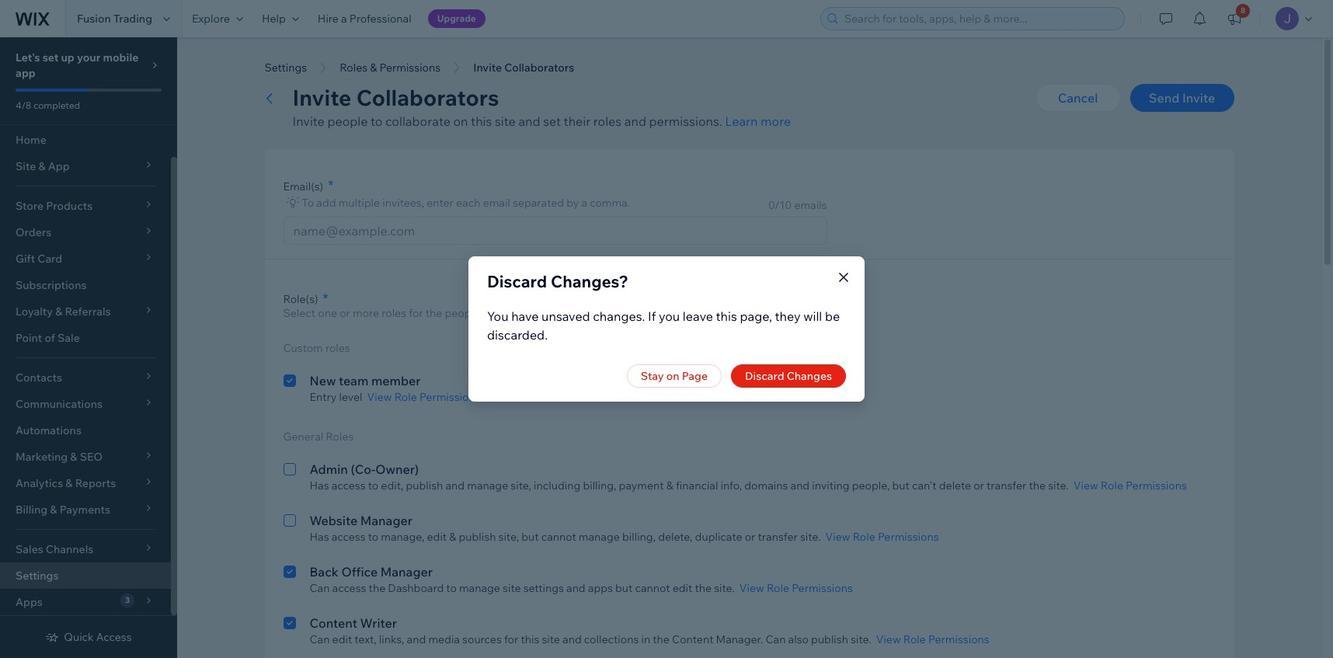 Task type: describe. For each thing, give the bounding box(es) containing it.
roles right 'custom'
[[325, 341, 350, 355]]

permissions inside button
[[380, 61, 441, 75]]

* for role(s) * select one or more roles for the people you're inviting. to create roles or edit permissions, go to manage roles.
[[323, 290, 328, 308]]

completed
[[33, 99, 80, 111]]

your
[[77, 51, 100, 64]]

settings link
[[0, 563, 171, 589]]

discard changes?
[[487, 271, 628, 291]]

app
[[16, 66, 36, 80]]

entry
[[310, 390, 337, 404]]

help
[[262, 12, 286, 26]]

website
[[310, 513, 358, 528]]

enter
[[427, 196, 454, 210]]

the inside role(s) * select one or more roles for the people you're inviting. to create roles or edit permissions, go to manage roles.
[[426, 306, 442, 320]]

general
[[283, 430, 323, 444]]

discard changes button
[[731, 364, 846, 388]]

manage inside admin (co-owner) has access to edit, publish and manage site, including billing, payment & financial info, domains and inviting people, but can't delete or transfer the site. view role permissions
[[467, 479, 508, 493]]

in
[[641, 632, 650, 646]]

subscriptions link
[[0, 272, 171, 298]]

they
[[775, 308, 801, 324]]

edit inside website manager has access to manage, edit & publish site, but cannot manage billing, delete, duplicate or transfer site. view role permissions
[[427, 530, 447, 544]]

and left inviting
[[791, 479, 810, 493]]

content writer can edit text, links, and media sources for this site and collections in the content manager. can also publish site. view role permissions
[[310, 615, 990, 646]]

the inside content writer can edit text, links, and media sources for this site and collections in the content manager. can also publish site. view role permissions
[[653, 632, 670, 646]]

point
[[16, 331, 42, 345]]

let's
[[16, 51, 40, 64]]

manager inside website manager has access to manage, edit & publish site, but cannot manage billing, delete, duplicate or transfer site. view role permissions
[[360, 513, 413, 528]]

duplicate
[[695, 530, 742, 544]]

hire a professional link
[[308, 0, 421, 37]]

to inside role(s) * select one or more roles for the people you're inviting. to create roles or edit permissions, go to manage roles.
[[753, 306, 763, 320]]

owner)
[[375, 462, 419, 477]]

or left if
[[635, 306, 646, 320]]

automations link
[[0, 417, 171, 444]]

4/8 completed
[[16, 99, 80, 111]]

delete,
[[658, 530, 693, 544]]

set inside invite collaborators invite people to collaborate on this site and set their roles and permissions. learn more
[[543, 113, 561, 129]]

& inside website manager has access to manage, edit & publish site, but cannot manage billing, delete, duplicate or transfer site. view role permissions
[[449, 530, 456, 544]]

publish inside website manager has access to manage, edit & publish site, but cannot manage billing, delete, duplicate or transfer site. view role permissions
[[459, 530, 496, 544]]

roles right one
[[382, 306, 406, 320]]

role inside new team member entry level view role permissions
[[394, 390, 417, 404]]

collaborators for invite collaborators
[[504, 61, 574, 75]]

subscriptions
[[16, 278, 87, 292]]

people inside invite collaborators invite people to collaborate on this site and set their roles and permissions. learn more
[[327, 113, 368, 129]]

and inside back office manager can access the dashboard to manage site settings and apps but cannot edit the site. view role permissions
[[566, 581, 586, 595]]

delete
[[939, 479, 971, 493]]

send invite
[[1149, 90, 1215, 106]]

billing, inside website manager has access to manage, edit & publish site, but cannot manage billing, delete, duplicate or transfer site. view role permissions
[[622, 530, 656, 544]]

member
[[371, 373, 421, 388]]

create
[[574, 306, 606, 320]]

also
[[788, 632, 809, 646]]

page,
[[740, 308, 772, 324]]

writer
[[360, 615, 397, 631]]

send
[[1149, 90, 1180, 106]]

cannot inside website manager has access to manage, edit & publish site, but cannot manage billing, delete, duplicate or transfer site. view role permissions
[[541, 530, 576, 544]]

general roles
[[283, 430, 354, 444]]

you
[[487, 308, 509, 324]]

view role permissions button for new team member
[[367, 390, 481, 404]]

manager inside back office manager can access the dashboard to manage site settings and apps but cannot edit the site. view role permissions
[[381, 564, 433, 580]]

to inside back office manager can access the dashboard to manage site settings and apps but cannot edit the site. view role permissions
[[446, 581, 457, 595]]

invite collaborators
[[473, 61, 574, 75]]

permissions,
[[671, 306, 735, 320]]

mobile
[[103, 51, 139, 64]]

(co-
[[351, 462, 375, 477]]

site. inside website manager has access to manage, edit & publish site, but cannot manage billing, delete, duplicate or transfer site. view role permissions
[[800, 530, 821, 544]]

role inside website manager has access to manage, edit & publish site, but cannot manage billing, delete, duplicate or transfer site. view role permissions
[[853, 530, 875, 544]]

point of sale
[[16, 331, 80, 345]]

view role permissions button for admin (co-owner)
[[1074, 479, 1187, 493]]

quick
[[64, 630, 94, 644]]

links,
[[379, 632, 404, 646]]

home link
[[0, 127, 171, 153]]

roles.
[[809, 306, 840, 320]]

permissions inside admin (co-owner) has access to edit, publish and manage site, including billing, payment & financial info, domains and inviting people, but can't delete or transfer the site. view role permissions
[[1126, 479, 1187, 493]]

edit inside back office manager can access the dashboard to manage site settings and apps but cannot edit the site. view role permissions
[[673, 581, 693, 595]]

you
[[659, 308, 680, 324]]

more inside invite collaborators invite people to collaborate on this site and set their roles and permissions. learn more
[[761, 113, 791, 129]]

learn
[[725, 113, 758, 129]]

explore
[[192, 12, 230, 26]]

roles & permissions button
[[332, 56, 448, 79]]

inviting
[[812, 479, 850, 493]]

you're
[[483, 306, 514, 320]]

and left permissions.
[[625, 113, 646, 129]]

invite collaborators button
[[466, 56, 582, 79]]

fusion trading
[[77, 12, 152, 26]]

1 vertical spatial roles
[[326, 430, 354, 444]]

permissions inside content writer can edit text, links, and media sources for this site and collections in the content manager. can also publish site. view role permissions
[[928, 632, 990, 646]]

and right links,
[[407, 632, 426, 646]]

transfer inside admin (co-owner) has access to edit, publish and manage site, including billing, payment & financial info, domains and inviting people, but can't delete or transfer the site. view role permissions
[[987, 479, 1027, 493]]

upgrade
[[437, 12, 476, 24]]

role(s) * select one or more roles for the people you're inviting. to create roles or edit permissions, go to manage roles.
[[283, 290, 840, 320]]

to inside website manager has access to manage, edit & publish site, but cannot manage billing, delete, duplicate or transfer site. view role permissions
[[368, 530, 379, 544]]

roles & permissions
[[340, 61, 441, 75]]

or inside admin (co-owner) has access to edit, publish and manage site, including billing, payment & financial info, domains and inviting people, but can't delete or transfer the site. view role permissions
[[974, 479, 984, 493]]

fusion
[[77, 12, 111, 26]]

for inside content writer can edit text, links, and media sources for this site and collections in the content manager. can also publish site. view role permissions
[[504, 632, 518, 646]]

sources
[[462, 632, 502, 646]]

collaborate
[[385, 113, 451, 129]]

site, inside admin (co-owner) has access to edit, publish and manage site, including billing, payment & financial info, domains and inviting people, but can't delete or transfer the site. view role permissions
[[511, 479, 531, 493]]

4/8
[[16, 99, 31, 111]]

to add multiple invitees, enter each email separated by a comma.
[[302, 196, 630, 210]]

manage
[[766, 306, 807, 320]]

can't
[[912, 479, 937, 493]]

stay on page button
[[627, 364, 722, 388]]

custom roles
[[283, 341, 350, 355]]

access for (co-
[[332, 479, 366, 493]]

site. inside content writer can edit text, links, and media sources for this site and collections in the content manager. can also publish site. view role permissions
[[851, 632, 871, 646]]

this for have
[[716, 308, 737, 324]]

settings button
[[257, 56, 315, 79]]

discard for discard changes?
[[487, 271, 547, 291]]

this inside content writer can edit text, links, and media sources for this site and collections in the content manager. can also publish site. view role permissions
[[521, 632, 539, 646]]

by
[[567, 196, 579, 210]]

this for collaborators
[[471, 113, 492, 129]]

multiple
[[338, 196, 380, 210]]

unsaved
[[542, 308, 590, 324]]

permissions inside back office manager can access the dashboard to manage site settings and apps but cannot edit the site. view role permissions
[[792, 581, 853, 595]]

help button
[[252, 0, 308, 37]]

will
[[803, 308, 822, 324]]

site. inside admin (co-owner) has access to edit, publish and manage site, including billing, payment & financial info, domains and inviting people, but can't delete or transfer the site. view role permissions
[[1048, 479, 1069, 493]]

level
[[339, 390, 362, 404]]

access inside website manager has access to manage, edit & publish site, but cannot manage billing, delete, duplicate or transfer site. view role permissions
[[332, 530, 366, 544]]

apps
[[588, 581, 613, 595]]

Search for tools, apps, help & more... field
[[840, 8, 1120, 30]]

upgrade button
[[428, 9, 485, 28]]

& inside the roles & permissions button
[[370, 61, 377, 75]]

can inside back office manager can access the dashboard to manage site settings and apps but cannot edit the site. view role permissions
[[310, 581, 330, 595]]

on inside invite collaborators invite people to collaborate on this site and set their roles and permissions. learn more
[[453, 113, 468, 129]]

or right one
[[340, 306, 350, 320]]

0 horizontal spatial content
[[310, 615, 357, 631]]

settings for settings link
[[16, 569, 59, 583]]

manager.
[[716, 632, 763, 646]]

manage,
[[381, 530, 425, 544]]

and right edit,
[[446, 479, 465, 493]]

and left collections
[[563, 632, 582, 646]]

0 horizontal spatial to
[[302, 196, 314, 210]]

people inside role(s) * select one or more roles for the people you're inviting. to create roles or edit permissions, go to manage roles.
[[445, 306, 480, 320]]

publish inside content writer can edit text, links, and media sources for this site and collections in the content manager. can also publish site. view role permissions
[[811, 632, 848, 646]]

be
[[825, 308, 840, 324]]

send invite button
[[1130, 84, 1234, 112]]

website manager has access to manage, edit & publish site, but cannot manage billing, delete, duplicate or transfer site. view role permissions
[[310, 513, 939, 544]]

role inside admin (co-owner) has access to edit, publish and manage site, including billing, payment & financial info, domains and inviting people, but can't delete or transfer the site. view role permissions
[[1101, 479, 1123, 493]]

invitees,
[[382, 196, 424, 210]]

people,
[[852, 479, 890, 493]]

and left their
[[519, 113, 540, 129]]

access
[[96, 630, 132, 644]]



Task type: vqa. For each thing, say whether or not it's contained in the screenshot.
second HAS from the bottom
yes



Task type: locate. For each thing, give the bounding box(es) containing it.
but inside website manager has access to manage, edit & publish site, but cannot manage billing, delete, duplicate or transfer site. view role permissions
[[522, 530, 539, 544]]

cancel button
[[1035, 84, 1121, 112]]

manage inside website manager has access to manage, edit & publish site, but cannot manage billing, delete, duplicate or transfer site. view role permissions
[[579, 530, 620, 544]]

home
[[16, 133, 46, 147]]

1 vertical spatial access
[[332, 530, 366, 544]]

1 horizontal spatial publish
[[459, 530, 496, 544]]

to inside admin (co-owner) has access to edit, publish and manage site, including billing, payment & financial info, domains and inviting people, but can't delete or transfer the site. view role permissions
[[368, 479, 379, 493]]

1 vertical spatial publish
[[459, 530, 496, 544]]

1 vertical spatial &
[[666, 479, 673, 493]]

0 vertical spatial *
[[328, 176, 334, 194]]

but left can't
[[892, 479, 910, 493]]

0 vertical spatial set
[[43, 51, 59, 64]]

people left you
[[445, 306, 480, 320]]

1 vertical spatial site,
[[498, 530, 519, 544]]

text,
[[355, 632, 377, 646]]

1 vertical spatial settings
[[16, 569, 59, 583]]

roles right their
[[593, 113, 622, 129]]

to left collaborate
[[371, 113, 383, 129]]

1 vertical spatial people
[[445, 306, 480, 320]]

automations
[[16, 423, 82, 437]]

0 vertical spatial to
[[302, 196, 314, 210]]

office
[[341, 564, 378, 580]]

0/10 emails
[[768, 198, 827, 212]]

0 vertical spatial roles
[[340, 61, 368, 75]]

0 vertical spatial site,
[[511, 479, 531, 493]]

and
[[519, 113, 540, 129], [625, 113, 646, 129], [446, 479, 465, 493], [791, 479, 810, 493], [566, 581, 586, 595], [407, 632, 426, 646], [563, 632, 582, 646]]

let's set up your mobile app
[[16, 51, 139, 80]]

access down website
[[332, 530, 366, 544]]

manager up manage,
[[360, 513, 413, 528]]

settings inside button
[[265, 61, 307, 75]]

back office manager can access the dashboard to manage site settings and apps but cannot edit the site. view role permissions
[[310, 564, 853, 595]]

1 vertical spatial discard
[[745, 369, 784, 383]]

1 vertical spatial to
[[559, 306, 571, 320]]

changes.
[[593, 308, 645, 324]]

&
[[370, 61, 377, 75], [666, 479, 673, 493], [449, 530, 456, 544]]

to down email(s)
[[302, 196, 314, 210]]

can left the also
[[766, 632, 786, 646]]

edit right manage,
[[427, 530, 447, 544]]

settings inside sidebar element
[[16, 569, 59, 583]]

0 horizontal spatial people
[[327, 113, 368, 129]]

cannot up back office manager can access the dashboard to manage site settings and apps but cannot edit the site. view role permissions
[[541, 530, 576, 544]]

view
[[367, 390, 392, 404], [1074, 479, 1098, 493], [826, 530, 850, 544], [739, 581, 764, 595], [876, 632, 901, 646]]

collaborators inside button
[[504, 61, 574, 75]]

to left edit,
[[368, 479, 379, 493]]

learn more link
[[725, 113, 791, 129]]

hire a professional
[[318, 12, 412, 26]]

0 vertical spatial for
[[409, 306, 423, 320]]

domains
[[745, 479, 788, 493]]

professional
[[349, 12, 412, 26]]

leave
[[683, 308, 713, 324]]

their
[[564, 113, 591, 129]]

1 horizontal spatial discard
[[745, 369, 784, 383]]

0 vertical spatial manager
[[360, 513, 413, 528]]

* inside role(s) * select one or more roles for the people you're inviting. to create roles or edit permissions, go to manage roles.
[[323, 290, 328, 308]]

the inside admin (co-owner) has access to edit, publish and manage site, including billing, payment & financial info, domains and inviting people, but can't delete or transfer the site. view role permissions
[[1029, 479, 1046, 493]]

edit inside role(s) * select one or more roles for the people you're inviting. to create roles or edit permissions, go to manage roles.
[[648, 306, 668, 320]]

0/10
[[768, 198, 792, 212]]

1 vertical spatial a
[[581, 196, 587, 210]]

1 horizontal spatial people
[[445, 306, 480, 320]]

email
[[483, 196, 510, 210]]

1 vertical spatial set
[[543, 113, 561, 129]]

publish right manage,
[[459, 530, 496, 544]]

emails
[[794, 198, 827, 212]]

trading
[[113, 12, 152, 26]]

new team member entry level view role permissions
[[310, 373, 481, 404]]

on right collaborate
[[453, 113, 468, 129]]

this right sources
[[521, 632, 539, 646]]

access down (co-
[[332, 479, 366, 493]]

1 horizontal spatial billing,
[[622, 530, 656, 544]]

roles right create
[[608, 306, 633, 320]]

the
[[426, 306, 442, 320], [1029, 479, 1046, 493], [369, 581, 386, 595], [695, 581, 712, 595], [653, 632, 670, 646]]

go
[[737, 306, 750, 320]]

1 vertical spatial more
[[353, 306, 379, 320]]

1 horizontal spatial settings
[[265, 61, 307, 75]]

set inside let's set up your mobile app
[[43, 51, 59, 64]]

0 vertical spatial discard
[[487, 271, 547, 291]]

view inside content writer can edit text, links, and media sources for this site and collections in the content manager. can also publish site. view role permissions
[[876, 632, 901, 646]]

access for office
[[332, 581, 366, 595]]

quick access
[[64, 630, 132, 644]]

1 vertical spatial collaborators
[[356, 84, 499, 111]]

manage up sources
[[459, 581, 500, 595]]

publish
[[406, 479, 443, 493], [459, 530, 496, 544], [811, 632, 848, 646]]

payment
[[619, 479, 664, 493]]

* up the add
[[328, 176, 334, 194]]

8
[[1241, 5, 1246, 16]]

on right stay
[[666, 369, 679, 383]]

discard left "changes"
[[745, 369, 784, 383]]

site inside content writer can edit text, links, and media sources for this site and collections in the content manager. can also publish site. view role permissions
[[542, 632, 560, 646]]

2 horizontal spatial but
[[892, 479, 910, 493]]

stay
[[641, 369, 664, 383]]

edit down delete, at the bottom of the page
[[673, 581, 693, 595]]

0 horizontal spatial cannot
[[541, 530, 576, 544]]

0 horizontal spatial discard
[[487, 271, 547, 291]]

discarded.
[[487, 327, 548, 343]]

have
[[511, 308, 539, 324]]

hire
[[318, 12, 339, 26]]

& down professional
[[370, 61, 377, 75]]

to right go
[[753, 306, 763, 320]]

this inside invite collaborators invite people to collaborate on this site and set their roles and permissions. learn more
[[471, 113, 492, 129]]

1 vertical spatial transfer
[[758, 530, 798, 544]]

0 vertical spatial access
[[332, 479, 366, 493]]

but up settings
[[522, 530, 539, 544]]

role inside content writer can edit text, links, and media sources for this site and collections in the content manager. can also publish site. view role permissions
[[903, 632, 926, 646]]

this
[[471, 113, 492, 129], [716, 308, 737, 324], [521, 632, 539, 646]]

view role permissions button for website manager
[[826, 530, 939, 544]]

0 horizontal spatial a
[[341, 12, 347, 26]]

1 horizontal spatial to
[[559, 306, 571, 320]]

more inside role(s) * select one or more roles for the people you're inviting. to create roles or edit permissions, go to manage roles.
[[353, 306, 379, 320]]

0 vertical spatial more
[[761, 113, 791, 129]]

roles inside button
[[340, 61, 368, 75]]

can down 'back'
[[310, 581, 330, 595]]

view inside back office manager can access the dashboard to manage site settings and apps but cannot edit the site. view role permissions
[[739, 581, 764, 595]]

site.
[[1048, 479, 1069, 493], [800, 530, 821, 544], [714, 581, 735, 595], [851, 632, 871, 646]]

2 horizontal spatial this
[[716, 308, 737, 324]]

0 horizontal spatial publish
[[406, 479, 443, 493]]

0 vertical spatial transfer
[[987, 479, 1027, 493]]

* right role(s)
[[323, 290, 328, 308]]

1 vertical spatial cannot
[[635, 581, 670, 595]]

site inside invite collaborators invite people to collaborate on this site and set their roles and permissions. learn more
[[495, 113, 516, 129]]

0 vertical spatial billing,
[[583, 479, 616, 493]]

& inside admin (co-owner) has access to edit, publish and manage site, including billing, payment & financial info, domains and inviting people, but can't delete or transfer the site. view role permissions
[[666, 479, 673, 493]]

view inside new team member entry level view role permissions
[[367, 390, 392, 404]]

for right sources
[[504, 632, 518, 646]]

comma.
[[590, 196, 630, 210]]

1 horizontal spatial collaborators
[[504, 61, 574, 75]]

& right manage,
[[449, 530, 456, 544]]

collaborators inside invite collaborators invite people to collaborate on this site and set their roles and permissions. learn more
[[356, 84, 499, 111]]

2 horizontal spatial publish
[[811, 632, 848, 646]]

content up text,
[[310, 615, 357, 631]]

0 horizontal spatial for
[[409, 306, 423, 320]]

collaborators up invite collaborators invite people to collaborate on this site and set their roles and permissions. learn more
[[504, 61, 574, 75]]

1 horizontal spatial a
[[581, 196, 587, 210]]

2 vertical spatial this
[[521, 632, 539, 646]]

view inside website manager has access to manage, edit & publish site, but cannot manage billing, delete, duplicate or transfer site. view role permissions
[[826, 530, 850, 544]]

on inside button
[[666, 369, 679, 383]]

access inside back office manager can access the dashboard to manage site settings and apps but cannot edit the site. view role permissions
[[332, 581, 366, 595]]

and left apps
[[566, 581, 586, 595]]

1 vertical spatial this
[[716, 308, 737, 324]]

publish right the also
[[811, 632, 848, 646]]

to left create
[[559, 306, 571, 320]]

billing,
[[583, 479, 616, 493], [622, 530, 656, 544]]

this inside you have unsaved changes. if you leave this page, they will be discarded.
[[716, 308, 737, 324]]

manager
[[360, 513, 413, 528], [381, 564, 433, 580]]

roles up admin at the bottom
[[326, 430, 354, 444]]

1 vertical spatial on
[[666, 369, 679, 383]]

* for email(s) *
[[328, 176, 334, 194]]

manage
[[467, 479, 508, 493], [579, 530, 620, 544], [459, 581, 500, 595]]

a right by at the left top
[[581, 196, 587, 210]]

cannot up content writer can edit text, links, and media sources for this site and collections in the content manager. can also publish site. view role permissions
[[635, 581, 670, 595]]

publish down owner)
[[406, 479, 443, 493]]

or right duplicate
[[745, 530, 755, 544]]

discard up have on the left top of the page
[[487, 271, 547, 291]]

people down roles & permissions
[[327, 113, 368, 129]]

0 vertical spatial settings
[[265, 61, 307, 75]]

edit,
[[381, 479, 404, 493]]

to inside invite collaborators invite people to collaborate on this site and set their roles and permissions. learn more
[[371, 113, 383, 129]]

0 vertical spatial but
[[892, 479, 910, 493]]

including
[[534, 479, 581, 493]]

None checkbox
[[283, 511, 296, 544]]

changes
[[787, 369, 832, 383]]

sidebar element
[[0, 37, 177, 658]]

manage left including
[[467, 479, 508, 493]]

discard for discard changes
[[745, 369, 784, 383]]

2 vertical spatial access
[[332, 581, 366, 595]]

2 horizontal spatial &
[[666, 479, 673, 493]]

1 vertical spatial manage
[[579, 530, 620, 544]]

0 vertical spatial this
[[471, 113, 492, 129]]

0 vertical spatial publish
[[406, 479, 443, 493]]

1 horizontal spatial cannot
[[635, 581, 670, 595]]

or inside website manager has access to manage, edit & publish site, but cannot manage billing, delete, duplicate or transfer site. view role permissions
[[745, 530, 755, 544]]

0 horizontal spatial billing,
[[583, 479, 616, 493]]

access inside admin (co-owner) has access to edit, publish and manage site, including billing, payment & financial info, domains and inviting people, but can't delete or transfer the site. view role permissions
[[332, 479, 366, 493]]

permissions inside website manager has access to manage, edit & publish site, but cannot manage billing, delete, duplicate or transfer site. view role permissions
[[878, 530, 939, 544]]

1 vertical spatial has
[[310, 530, 329, 544]]

1 horizontal spatial transfer
[[987, 479, 1027, 493]]

1 vertical spatial billing,
[[622, 530, 656, 544]]

1 vertical spatial for
[[504, 632, 518, 646]]

& left financial
[[666, 479, 673, 493]]

1 vertical spatial *
[[323, 290, 328, 308]]

settings for settings button
[[265, 61, 307, 75]]

1 horizontal spatial on
[[666, 369, 679, 383]]

1 horizontal spatial this
[[521, 632, 539, 646]]

2 vertical spatial site
[[542, 632, 560, 646]]

cannot inside back office manager can access the dashboard to manage site settings and apps but cannot edit the site. view role permissions
[[635, 581, 670, 595]]

has inside website manager has access to manage, edit & publish site, but cannot manage billing, delete, duplicate or transfer site. view role permissions
[[310, 530, 329, 544]]

but inside back office manager can access the dashboard to manage site settings and apps but cannot edit the site. view role permissions
[[615, 581, 633, 595]]

separated
[[513, 196, 564, 210]]

or right delete
[[974, 479, 984, 493]]

0 vertical spatial manage
[[467, 479, 508, 493]]

2 vertical spatial publish
[[811, 632, 848, 646]]

set left their
[[543, 113, 561, 129]]

1 horizontal spatial set
[[543, 113, 561, 129]]

1 horizontal spatial more
[[761, 113, 791, 129]]

0 vertical spatial content
[[310, 615, 357, 631]]

2 vertical spatial but
[[615, 581, 633, 595]]

more right learn
[[761, 113, 791, 129]]

to
[[371, 113, 383, 129], [753, 306, 763, 320], [368, 479, 379, 493], [368, 530, 379, 544], [446, 581, 457, 595]]

1 horizontal spatial but
[[615, 581, 633, 595]]

permissions.
[[649, 113, 722, 129]]

view role permissions button for content writer
[[876, 632, 990, 646]]

0 vertical spatial collaborators
[[504, 61, 574, 75]]

0 horizontal spatial this
[[471, 113, 492, 129]]

1 vertical spatial content
[[672, 632, 714, 646]]

to right 'dashboard'
[[446, 581, 457, 595]]

for inside role(s) * select one or more roles for the people you're inviting. to create roles or edit permissions, go to manage roles.
[[409, 306, 423, 320]]

you have unsaved changes. if you leave this page, they will be discarded.
[[487, 308, 840, 343]]

each
[[456, 196, 481, 210]]

collaborators up collaborate
[[356, 84, 499, 111]]

edit right the changes.
[[648, 306, 668, 320]]

1 horizontal spatial for
[[504, 632, 518, 646]]

a
[[341, 12, 347, 26], [581, 196, 587, 210]]

to left manage,
[[368, 530, 379, 544]]

0 horizontal spatial set
[[43, 51, 59, 64]]

site down settings
[[542, 632, 560, 646]]

more right one
[[353, 306, 379, 320]]

set left the up
[[43, 51, 59, 64]]

2 vertical spatial manage
[[459, 581, 500, 595]]

discard changes
[[745, 369, 832, 383]]

0 vertical spatial site
[[495, 113, 516, 129]]

this right collaborate
[[471, 113, 492, 129]]

transfer right delete
[[987, 479, 1027, 493]]

has down website
[[310, 530, 329, 544]]

publish inside admin (co-owner) has access to edit, publish and manage site, including billing, payment & financial info, domains and inviting people, but can't delete or transfer the site. view role permissions
[[406, 479, 443, 493]]

roles
[[593, 113, 622, 129], [382, 306, 406, 320], [608, 306, 633, 320], [325, 341, 350, 355]]

1 horizontal spatial &
[[449, 530, 456, 544]]

0 horizontal spatial transfer
[[758, 530, 798, 544]]

info,
[[721, 479, 742, 493]]

transfer inside website manager has access to manage, edit & publish site, but cannot manage billing, delete, duplicate or transfer site. view role permissions
[[758, 530, 798, 544]]

permissions inside new team member entry level view role permissions
[[419, 390, 481, 404]]

sale
[[58, 331, 80, 345]]

role(s)
[[283, 292, 318, 306]]

can left text,
[[310, 632, 330, 646]]

0 horizontal spatial more
[[353, 306, 379, 320]]

0 vertical spatial cannot
[[541, 530, 576, 544]]

for up member
[[409, 306, 423, 320]]

site left settings
[[503, 581, 521, 595]]

name@example.com field
[[289, 218, 822, 244]]

roles down hire a professional
[[340, 61, 368, 75]]

admin
[[310, 462, 348, 477]]

1 vertical spatial but
[[522, 530, 539, 544]]

1 horizontal spatial content
[[672, 632, 714, 646]]

more
[[761, 113, 791, 129], [353, 306, 379, 320]]

transfer down domains
[[758, 530, 798, 544]]

0 horizontal spatial &
[[370, 61, 377, 75]]

set
[[43, 51, 59, 64], [543, 113, 561, 129]]

point of sale link
[[0, 325, 171, 351]]

but right apps
[[615, 581, 633, 595]]

site inside back office manager can access the dashboard to manage site settings and apps but cannot edit the site. view role permissions
[[503, 581, 521, 595]]

0 horizontal spatial settings
[[16, 569, 59, 583]]

up
[[61, 51, 74, 64]]

edit left text,
[[332, 632, 352, 646]]

to
[[302, 196, 314, 210], [559, 306, 571, 320]]

billing, inside admin (co-owner) has access to edit, publish and manage site, including billing, payment & financial info, domains and inviting people, but can't delete or transfer the site. view role permissions
[[583, 479, 616, 493]]

manage up back office manager can access the dashboard to manage site settings and apps but cannot edit the site. view role permissions
[[579, 530, 620, 544]]

0 vertical spatial a
[[341, 12, 347, 26]]

manage inside back office manager can access the dashboard to manage site settings and apps but cannot edit the site. view role permissions
[[459, 581, 500, 595]]

0 horizontal spatial collaborators
[[356, 84, 499, 111]]

view inside admin (co-owner) has access to edit, publish and manage site, including billing, payment & financial info, domains and inviting people, but can't delete or transfer the site. view role permissions
[[1074, 479, 1098, 493]]

2 has from the top
[[310, 530, 329, 544]]

None checkbox
[[283, 371, 296, 404], [283, 460, 296, 493], [283, 563, 296, 595], [283, 614, 296, 646], [283, 371, 296, 404], [283, 460, 296, 493], [283, 563, 296, 595], [283, 614, 296, 646]]

0 vertical spatial has
[[310, 479, 329, 493]]

billing, left the payment
[[583, 479, 616, 493]]

1 vertical spatial site
[[503, 581, 521, 595]]

site. inside back office manager can access the dashboard to manage site settings and apps but cannot edit the site. view role permissions
[[714, 581, 735, 595]]

content left manager.
[[672, 632, 714, 646]]

0 vertical spatial &
[[370, 61, 377, 75]]

this right the leave
[[716, 308, 737, 324]]

8 button
[[1217, 0, 1252, 37]]

0 vertical spatial on
[[453, 113, 468, 129]]

select
[[283, 306, 316, 320]]

roles
[[340, 61, 368, 75], [326, 430, 354, 444]]

settings
[[523, 581, 564, 595]]

a right hire
[[341, 12, 347, 26]]

discard inside button
[[745, 369, 784, 383]]

role
[[394, 390, 417, 404], [1101, 479, 1123, 493], [853, 530, 875, 544], [767, 581, 789, 595], [903, 632, 926, 646]]

access down office
[[332, 581, 366, 595]]

view role permissions button for back office manager
[[739, 581, 853, 595]]

can
[[310, 581, 330, 595], [310, 632, 330, 646], [766, 632, 786, 646]]

0 vertical spatial people
[[327, 113, 368, 129]]

site, inside website manager has access to manage, edit & publish site, but cannot manage billing, delete, duplicate or transfer site. view role permissions
[[498, 530, 519, 544]]

1 vertical spatial manager
[[381, 564, 433, 580]]

but inside admin (co-owner) has access to edit, publish and manage site, including billing, payment & financial info, domains and inviting people, but can't delete or transfer the site. view role permissions
[[892, 479, 910, 493]]

0 horizontal spatial on
[[453, 113, 468, 129]]

has inside admin (co-owner) has access to edit, publish and manage site, including billing, payment & financial info, domains and inviting people, but can't delete or transfer the site. view role permissions
[[310, 479, 329, 493]]

page
[[682, 369, 708, 383]]

collaborators for invite collaborators invite people to collaborate on this site and set their roles and permissions. learn more
[[356, 84, 499, 111]]

0 horizontal spatial but
[[522, 530, 539, 544]]

email(s)
[[283, 179, 323, 193]]

site
[[495, 113, 516, 129], [503, 581, 521, 595], [542, 632, 560, 646]]

roles inside invite collaborators invite people to collaborate on this site and set their roles and permissions. learn more
[[593, 113, 622, 129]]

1 has from the top
[[310, 479, 329, 493]]

manager up 'dashboard'
[[381, 564, 433, 580]]

has down admin at the bottom
[[310, 479, 329, 493]]

to inside role(s) * select one or more roles for the people you're inviting. to create roles or edit permissions, go to manage roles.
[[559, 306, 571, 320]]

edit inside content writer can edit text, links, and media sources for this site and collections in the content manager. can also publish site. view role permissions
[[332, 632, 352, 646]]

site down invite collaborators
[[495, 113, 516, 129]]

role inside back office manager can access the dashboard to manage site settings and apps but cannot edit the site. view role permissions
[[767, 581, 789, 595]]

people
[[327, 113, 368, 129], [445, 306, 480, 320]]

2 vertical spatial &
[[449, 530, 456, 544]]

billing, left delete, at the bottom of the page
[[622, 530, 656, 544]]



